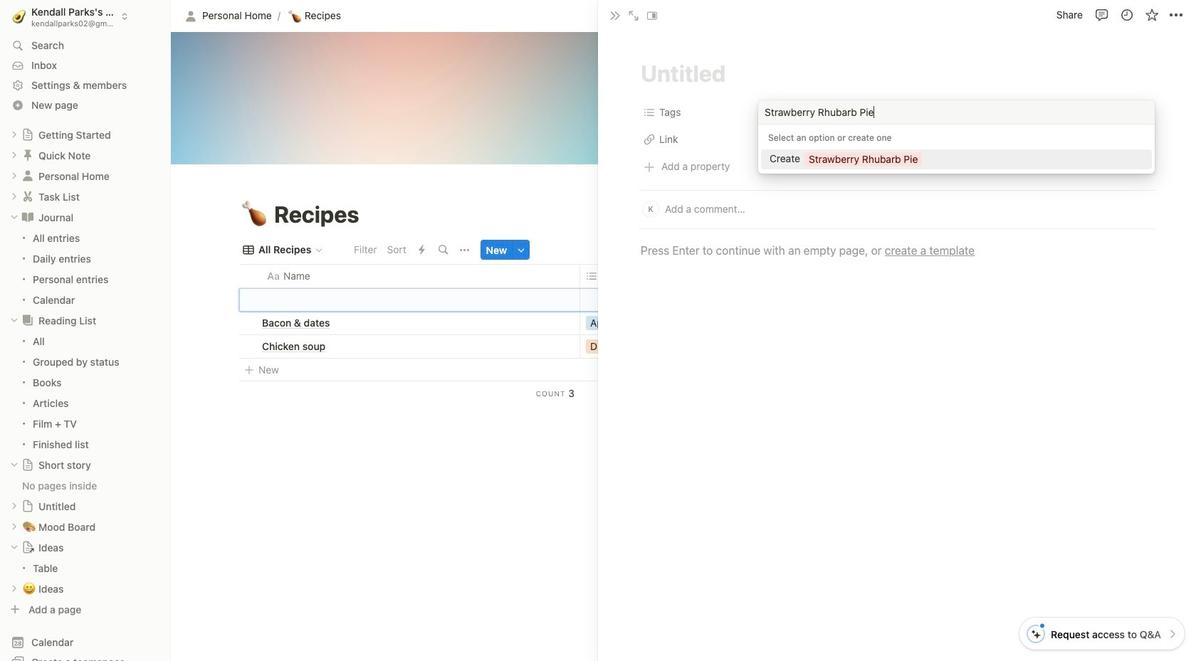 Task type: locate. For each thing, give the bounding box(es) containing it.
Search for an option... text field
[[765, 106, 1145, 119]]

1 vertical spatial group
[[0, 331, 171, 455]]

row
[[640, 101, 1156, 128], [640, 128, 1156, 155]]

0 vertical spatial group
[[0, 228, 171, 310]]

open in full page image
[[628, 10, 640, 21]]

favorite image
[[1145, 8, 1160, 22], [1147, 9, 1161, 23]]

updates image
[[1120, 8, 1135, 22], [1122, 9, 1136, 23]]

group
[[0, 228, 171, 310], [0, 331, 171, 455]]

page properties table
[[640, 101, 1156, 155]]

change page icon image
[[21, 210, 35, 225], [21, 314, 35, 328], [21, 459, 34, 472], [21, 542, 34, 554]]

create and view automations image
[[419, 245, 425, 255]]

🍗 image
[[288, 7, 301, 24]]

1 group from the top
[[0, 228, 171, 310]]

close image
[[610, 10, 621, 21]]



Task type: describe. For each thing, give the bounding box(es) containing it.
2 row from the top
[[640, 128, 1156, 155]]

1 row from the top
[[640, 101, 1156, 128]]

comments image
[[1095, 8, 1110, 22]]

🥑 image
[[12, 7, 26, 25]]

🍗 image
[[242, 198, 267, 231]]

2 group from the top
[[0, 331, 171, 455]]



Task type: vqa. For each thing, say whether or not it's contained in the screenshot.
'CHANGE PAGE ICON' associated with 3rd Open image from the bottom
no



